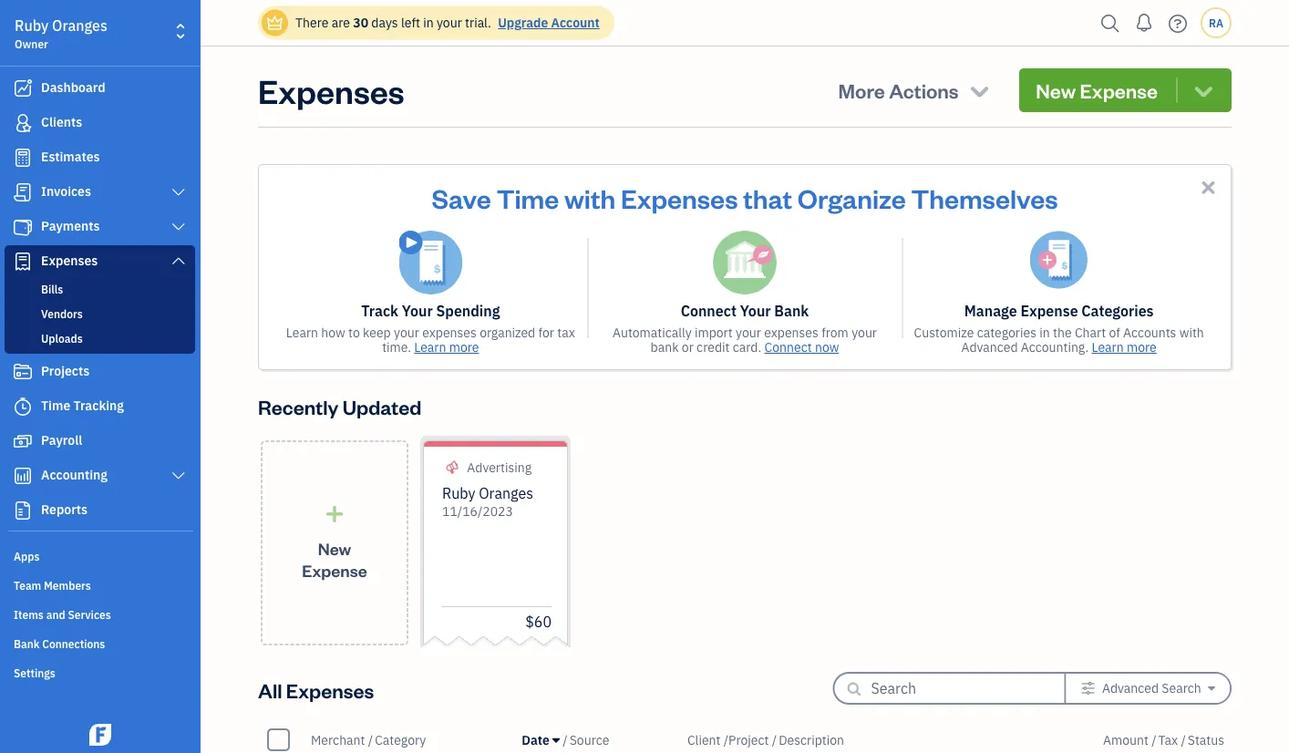 Task type: locate. For each thing, give the bounding box(es) containing it.
chevron large down image up bills "link"
[[170, 254, 187, 268]]

invoices
[[41, 183, 91, 200]]

0 horizontal spatial learn more
[[414, 339, 479, 356]]

2 your from the left
[[740, 301, 771, 321]]

0 vertical spatial with
[[564, 181, 616, 215]]

bank down items
[[14, 637, 40, 651]]

notifications image
[[1130, 5, 1159, 41]]

0 vertical spatial caretdown image
[[1208, 681, 1216, 696]]

status
[[1188, 731, 1225, 748]]

ruby inside ruby oranges owner
[[15, 16, 49, 35]]

1 more from the left
[[449, 339, 479, 356]]

expense inside new expense button
[[1080, 77, 1158, 103]]

ra
[[1209, 16, 1224, 30]]

to
[[348, 324, 360, 341]]

expense inside new expense link
[[302, 560, 367, 581]]

0 horizontal spatial new expense
[[302, 538, 367, 581]]

bank
[[775, 301, 809, 321], [14, 637, 40, 651]]

1 vertical spatial in
[[1040, 324, 1050, 341]]

chevron large down image
[[170, 254, 187, 268], [170, 469, 187, 483]]

1 vertical spatial bank
[[14, 637, 40, 651]]

1 chevrondown image from the left
[[967, 78, 993, 103]]

more down spending
[[449, 339, 479, 356]]

source
[[570, 731, 609, 748]]

tracking
[[73, 397, 124, 414]]

learn more down categories
[[1092, 339, 1157, 356]]

learn more for categories
[[1092, 339, 1157, 356]]

ra button
[[1201, 7, 1232, 38]]

account
[[551, 14, 600, 31]]

learn
[[286, 324, 318, 341], [414, 339, 446, 356], [1092, 339, 1124, 356]]

expenses inside "automatically import your expenses from your bank or credit card."
[[764, 324, 819, 341]]

connect your bank image
[[713, 231, 777, 295]]

Search text field
[[871, 674, 1035, 703]]

expenses up the 'bills'
[[41, 252, 98, 269]]

projects link
[[5, 356, 195, 388]]

0 horizontal spatial your
[[402, 301, 433, 321]]

0 horizontal spatial advanced
[[962, 339, 1018, 356]]

0 vertical spatial new
[[1036, 77, 1076, 103]]

expenses inside the main element
[[41, 252, 98, 269]]

client image
[[12, 114, 34, 132]]

ruby up the owner
[[15, 16, 49, 35]]

chevron large down image inside payments link
[[170, 220, 187, 234]]

card.
[[733, 339, 762, 356]]

or
[[682, 339, 694, 356]]

1 horizontal spatial expense
[[1021, 301, 1078, 321]]

0 horizontal spatial ruby
[[15, 16, 49, 35]]

1 vertical spatial caretdown image
[[553, 733, 560, 747]]

of
[[1109, 324, 1121, 341]]

now
[[815, 339, 839, 356]]

chevrondown image right actions
[[967, 78, 993, 103]]

ruby oranges 11/16/2023
[[442, 484, 533, 520]]

description
[[779, 731, 844, 748]]

1 horizontal spatial your
[[740, 301, 771, 321]]

connect for connect your bank
[[681, 301, 737, 321]]

1 horizontal spatial learn more
[[1092, 339, 1157, 356]]

recently updated
[[258, 393, 422, 419]]

expenses up merchant
[[286, 677, 374, 703]]

oranges
[[52, 16, 107, 35], [479, 484, 533, 503]]

estimates link
[[5, 141, 195, 174]]

0 vertical spatial new expense
[[1036, 77, 1158, 103]]

advertising
[[467, 459, 532, 476]]

0 horizontal spatial expenses
[[422, 324, 477, 341]]

vendors link
[[8, 303, 192, 325]]

more for categories
[[1127, 339, 1157, 356]]

new expense button
[[1020, 68, 1232, 112]]

1 vertical spatial new
[[318, 538, 351, 559]]

1 learn more from the left
[[414, 339, 479, 356]]

0 vertical spatial connect
[[681, 301, 737, 321]]

1 horizontal spatial time
[[497, 181, 559, 215]]

items
[[14, 607, 44, 622]]

expenses link
[[5, 245, 195, 278]]

bills
[[41, 282, 63, 296]]

0 horizontal spatial bank
[[14, 637, 40, 651]]

your inside learn how to keep your expenses organized for tax time.
[[394, 324, 419, 341]]

learn down categories
[[1092, 339, 1124, 356]]

caretdown image
[[1208, 681, 1216, 696], [553, 733, 560, 747]]

connect up 'import'
[[681, 301, 737, 321]]

that
[[743, 181, 793, 215]]

0 horizontal spatial learn
[[286, 324, 318, 341]]

1 vertical spatial new expense
[[302, 538, 367, 581]]

/ right tax
[[1181, 731, 1186, 748]]

expenses down are
[[258, 68, 405, 112]]

expenses left from
[[764, 324, 819, 341]]

4 / from the left
[[772, 731, 777, 748]]

oranges inside ruby oranges 11/16/2023
[[479, 484, 533, 503]]

track your spending image
[[399, 231, 463, 295]]

1 vertical spatial advanced
[[1103, 680, 1159, 697]]

vendors
[[41, 306, 83, 321]]

0 horizontal spatial expense
[[302, 560, 367, 581]]

chevron large down image for expenses
[[170, 254, 187, 268]]

expense up the
[[1021, 301, 1078, 321]]

in inside customize categories in the chart of accounts with advanced accounting.
[[1040, 324, 1050, 341]]

new expense down 'search' icon
[[1036, 77, 1158, 103]]

0 horizontal spatial more
[[449, 339, 479, 356]]

date link
[[522, 731, 563, 748]]

new expense link
[[261, 440, 409, 646]]

plus image
[[324, 505, 345, 523]]

1 vertical spatial chevron large down image
[[170, 469, 187, 483]]

payroll
[[41, 432, 82, 449]]

1 horizontal spatial caretdown image
[[1208, 681, 1216, 696]]

learn more down track your spending at top
[[414, 339, 479, 356]]

chevrondown image inside new expense button
[[1191, 78, 1217, 103]]

amount
[[1103, 731, 1149, 748]]

ruby down advertising
[[442, 484, 476, 503]]

connect left now
[[765, 339, 812, 356]]

1 horizontal spatial chevrondown image
[[1191, 78, 1217, 103]]

oranges down advertising
[[479, 484, 533, 503]]

bank up the connect now
[[775, 301, 809, 321]]

2 chevrondown image from the left
[[1191, 78, 1217, 103]]

2 chevron large down image from the top
[[170, 220, 187, 234]]

0 horizontal spatial in
[[423, 14, 434, 31]]

0 vertical spatial ruby
[[15, 16, 49, 35]]

learn left how
[[286, 324, 318, 341]]

/ left category link
[[368, 731, 373, 748]]

0 vertical spatial chevron large down image
[[170, 254, 187, 268]]

chevron large down image up "expenses" link
[[170, 220, 187, 234]]

expense down plus image
[[302, 560, 367, 581]]

settings link
[[5, 658, 195, 686]]

1 vertical spatial chevron large down image
[[170, 220, 187, 234]]

1 horizontal spatial ruby
[[442, 484, 476, 503]]

/ left tax
[[1152, 731, 1157, 748]]

1 horizontal spatial connect
[[765, 339, 812, 356]]

chevron large down image inside "expenses" link
[[170, 254, 187, 268]]

2 learn more from the left
[[1092, 339, 1157, 356]]

chevron large down image
[[170, 185, 187, 200], [170, 220, 187, 234]]

1 horizontal spatial with
[[1180, 324, 1204, 341]]

1 horizontal spatial expenses
[[764, 324, 819, 341]]

new
[[1036, 77, 1076, 103], [318, 538, 351, 559]]

manage expense categories
[[965, 301, 1154, 321]]

main element
[[0, 0, 246, 753]]

chevrondown image inside more actions 'dropdown button'
[[967, 78, 993, 103]]

project
[[729, 731, 769, 748]]

chevron large down image inside invoices link
[[170, 185, 187, 200]]

there
[[295, 14, 329, 31]]

caretdown image right "search"
[[1208, 681, 1216, 696]]

1 horizontal spatial in
[[1040, 324, 1050, 341]]

0 horizontal spatial caretdown image
[[553, 733, 560, 747]]

chevrondown image down ra
[[1191, 78, 1217, 103]]

5 / from the left
[[1152, 731, 1157, 748]]

/ right "project"
[[772, 731, 777, 748]]

ruby inside ruby oranges 11/16/2023
[[442, 484, 476, 503]]

new inside button
[[1036, 77, 1076, 103]]

expense for the manage expense categories image
[[1021, 301, 1078, 321]]

all expenses
[[258, 677, 374, 703]]

time right timer icon
[[41, 397, 70, 414]]

chevron large down image up payments link on the left of page
[[170, 185, 187, 200]]

payments link
[[5, 211, 195, 243]]

your right keep
[[394, 324, 419, 341]]

1 vertical spatial oranges
[[479, 484, 533, 503]]

oranges up dashboard
[[52, 16, 107, 35]]

expenses left that
[[621, 181, 738, 215]]

caretdown image inside advanced search dropdown button
[[1208, 681, 1216, 696]]

2 vertical spatial expense
[[302, 560, 367, 581]]

1 expenses from the left
[[422, 324, 477, 341]]

new expense down plus image
[[302, 538, 367, 581]]

caretdown image right date
[[553, 733, 560, 747]]

0 vertical spatial advanced
[[962, 339, 1018, 356]]

2 expenses from the left
[[764, 324, 819, 341]]

connect now
[[765, 339, 839, 356]]

categories
[[977, 324, 1037, 341]]

your up learn how to keep your expenses organized for tax time.
[[402, 301, 433, 321]]

1 vertical spatial with
[[1180, 324, 1204, 341]]

0 horizontal spatial connect
[[681, 301, 737, 321]]

bank
[[651, 339, 679, 356]]

$60
[[525, 612, 552, 632]]

your left trial. at the left top of the page
[[437, 14, 462, 31]]

chevron large down image inside accounting link
[[170, 469, 187, 483]]

0 vertical spatial chevron large down image
[[170, 185, 187, 200]]

expense down 'search' icon
[[1080, 77, 1158, 103]]

/
[[368, 731, 373, 748], [563, 731, 568, 748], [724, 731, 729, 748], [772, 731, 777, 748], [1152, 731, 1157, 748], [1181, 731, 1186, 748]]

0 horizontal spatial chevrondown image
[[967, 78, 993, 103]]

chevrondown image
[[967, 78, 993, 103], [1191, 78, 1217, 103]]

1 vertical spatial expense
[[1021, 301, 1078, 321]]

chevron large down image for invoices
[[170, 185, 187, 200]]

your for track
[[402, 301, 433, 321]]

save time with expenses that organize themselves
[[432, 181, 1058, 215]]

oranges inside ruby oranges owner
[[52, 16, 107, 35]]

0 horizontal spatial oranges
[[52, 16, 107, 35]]

chevron large down image down payroll link
[[170, 469, 187, 483]]

/ left source
[[563, 731, 568, 748]]

chevrondown image for more actions
[[967, 78, 993, 103]]

0 vertical spatial expense
[[1080, 77, 1158, 103]]

your
[[402, 301, 433, 321], [740, 301, 771, 321]]

expenses down spending
[[422, 324, 477, 341]]

2 horizontal spatial expense
[[1080, 77, 1158, 103]]

spending
[[436, 301, 500, 321]]

0 horizontal spatial time
[[41, 397, 70, 414]]

learn for track your spending
[[414, 339, 446, 356]]

0 vertical spatial oranges
[[52, 16, 107, 35]]

1 chevron large down image from the top
[[170, 254, 187, 268]]

search
[[1162, 680, 1202, 697]]

uploads
[[41, 331, 83, 346]]

1 horizontal spatial advanced
[[1103, 680, 1159, 697]]

time
[[497, 181, 559, 215], [41, 397, 70, 414]]

1 horizontal spatial learn
[[414, 339, 446, 356]]

advanced
[[962, 339, 1018, 356], [1103, 680, 1159, 697]]

1 vertical spatial connect
[[765, 339, 812, 356]]

in left the
[[1040, 324, 1050, 341]]

2 more from the left
[[1127, 339, 1157, 356]]

learn for manage expense categories
[[1092, 339, 1124, 356]]

new expense
[[1036, 77, 1158, 103], [302, 538, 367, 581]]

/ right client
[[724, 731, 729, 748]]

in right left
[[423, 14, 434, 31]]

advanced down manage
[[962, 339, 1018, 356]]

in
[[423, 14, 434, 31], [1040, 324, 1050, 341]]

time right save
[[497, 181, 559, 215]]

more
[[449, 339, 479, 356], [1127, 339, 1157, 356]]

more right of
[[1127, 339, 1157, 356]]

team
[[14, 578, 41, 593]]

the
[[1053, 324, 1072, 341]]

learn right time.
[[414, 339, 446, 356]]

1 vertical spatial ruby
[[442, 484, 476, 503]]

your for connect
[[740, 301, 771, 321]]

bills link
[[8, 278, 192, 300]]

time.
[[382, 339, 411, 356]]

merchant link
[[311, 731, 368, 748]]

0 horizontal spatial with
[[564, 181, 616, 215]]

project image
[[12, 363, 34, 381]]

2 horizontal spatial learn
[[1092, 339, 1124, 356]]

1 your from the left
[[402, 301, 433, 321]]

ruby for ruby oranges owner
[[15, 16, 49, 35]]

2 chevron large down image from the top
[[170, 469, 187, 483]]

expenses inside learn how to keep your expenses organized for tax time.
[[422, 324, 477, 341]]

1 horizontal spatial new
[[1036, 77, 1076, 103]]

bank inside the main element
[[14, 637, 40, 651]]

your up "automatically import your expenses from your bank or credit card."
[[740, 301, 771, 321]]

1 vertical spatial time
[[41, 397, 70, 414]]

1 horizontal spatial new expense
[[1036, 77, 1158, 103]]

payment image
[[12, 218, 34, 236]]

all
[[258, 677, 282, 703]]

1 horizontal spatial more
[[1127, 339, 1157, 356]]

import
[[695, 324, 733, 341]]

merchant
[[311, 731, 365, 748]]

0 vertical spatial in
[[423, 14, 434, 31]]

chevron large down image for accounting
[[170, 469, 187, 483]]

advanced right settings image
[[1103, 680, 1159, 697]]

categories
[[1082, 301, 1154, 321]]

from
[[822, 324, 849, 341]]

ruby
[[15, 16, 49, 35], [442, 484, 476, 503]]

go to help image
[[1164, 10, 1193, 37]]

1 horizontal spatial oranges
[[479, 484, 533, 503]]

1 chevron large down image from the top
[[170, 185, 187, 200]]

client
[[687, 731, 721, 748]]

0 vertical spatial bank
[[775, 301, 809, 321]]

for
[[539, 324, 554, 341]]

learn more
[[414, 339, 479, 356], [1092, 339, 1157, 356]]



Task type: describe. For each thing, give the bounding box(es) containing it.
0 vertical spatial time
[[497, 181, 559, 215]]

estimates
[[41, 148, 100, 165]]

accounting
[[41, 466, 108, 483]]

owner
[[15, 36, 48, 51]]

category link
[[375, 731, 426, 748]]

chart
[[1075, 324, 1106, 341]]

customize categories in the chart of accounts with advanced accounting.
[[914, 324, 1204, 356]]

11/16/2023
[[442, 503, 513, 520]]

track your spending
[[361, 301, 500, 321]]

connect for connect now
[[765, 339, 812, 356]]

save
[[432, 181, 491, 215]]

there are 30 days left in your trial. upgrade account
[[295, 14, 600, 31]]

chevron large down image for payments
[[170, 220, 187, 234]]

report image
[[12, 502, 34, 520]]

apps link
[[5, 542, 195, 569]]

ruby for ruby oranges 11/16/2023
[[442, 484, 476, 503]]

members
[[44, 578, 91, 593]]

learn more for spending
[[414, 339, 479, 356]]

connect your bank
[[681, 301, 809, 321]]

category
[[375, 731, 426, 748]]

time tracking link
[[5, 390, 195, 423]]

connections
[[42, 637, 105, 651]]

advanced inside customize categories in the chart of accounts with advanced accounting.
[[962, 339, 1018, 356]]

more
[[839, 77, 885, 103]]

are
[[332, 14, 350, 31]]

customize
[[914, 324, 974, 341]]

track
[[361, 301, 399, 321]]

uploads link
[[8, 327, 192, 349]]

oranges for ruby oranges owner
[[52, 16, 107, 35]]

timer image
[[12, 398, 34, 416]]

date
[[522, 731, 550, 748]]

organize
[[798, 181, 906, 215]]

expense image
[[12, 253, 34, 271]]

with inside customize categories in the chart of accounts with advanced accounting.
[[1180, 324, 1204, 341]]

dashboard
[[41, 79, 105, 96]]

items and services
[[14, 607, 111, 622]]

accounts
[[1124, 324, 1177, 341]]

time inside the main element
[[41, 397, 70, 414]]

trial.
[[465, 14, 491, 31]]

more actions
[[839, 77, 959, 103]]

advanced search
[[1103, 680, 1202, 697]]

time tracking
[[41, 397, 124, 414]]

dashboard image
[[12, 79, 34, 98]]

learn how to keep your expenses organized for tax time.
[[286, 324, 575, 356]]

your right from
[[852, 324, 877, 341]]

tax
[[557, 324, 575, 341]]

items and services link
[[5, 600, 195, 627]]

1 / from the left
[[368, 731, 373, 748]]

payments
[[41, 217, 100, 234]]

amount / tax / status
[[1103, 731, 1225, 748]]

manage
[[965, 301, 1017, 321]]

reports link
[[5, 494, 195, 527]]

team members link
[[5, 571, 195, 598]]

bank connections
[[14, 637, 105, 651]]

search image
[[1096, 10, 1125, 37]]

settings image
[[1081, 681, 1096, 696]]

close image
[[1198, 177, 1219, 198]]

advanced inside dropdown button
[[1103, 680, 1159, 697]]

crown image
[[265, 13, 285, 32]]

learn inside learn how to keep your expenses organized for tax time.
[[286, 324, 318, 341]]

6 / from the left
[[1181, 731, 1186, 748]]

30
[[353, 14, 368, 31]]

more for spending
[[449, 339, 479, 356]]

clients link
[[5, 107, 195, 140]]

money image
[[12, 432, 34, 450]]

invoices link
[[5, 176, 195, 209]]

3 / from the left
[[724, 731, 729, 748]]

updated
[[343, 393, 422, 419]]

freshbooks image
[[86, 724, 115, 746]]

tax
[[1159, 731, 1178, 748]]

estimate image
[[12, 149, 34, 167]]

payroll link
[[5, 425, 195, 458]]

merchant / category
[[311, 731, 426, 748]]

credit
[[697, 339, 730, 356]]

accounting link
[[5, 460, 195, 492]]

invoice image
[[12, 183, 34, 202]]

advanced search button
[[1067, 674, 1230, 703]]

team members
[[14, 578, 91, 593]]

expense for plus image
[[302, 560, 367, 581]]

chart image
[[12, 467, 34, 485]]

apps
[[14, 549, 40, 564]]

upgrade
[[498, 14, 548, 31]]

amount link
[[1103, 731, 1152, 748]]

automatically import your expenses from your bank or credit card.
[[613, 324, 877, 356]]

2 / from the left
[[563, 731, 568, 748]]

projects
[[41, 362, 90, 379]]

services
[[68, 607, 111, 622]]

reports
[[41, 501, 88, 518]]

chevrondown image for new expense
[[1191, 78, 1217, 103]]

more actions button
[[822, 68, 1009, 112]]

accounting.
[[1021, 339, 1089, 356]]

manage expense categories image
[[1030, 231, 1089, 289]]

status link
[[1188, 731, 1225, 748]]

oranges for ruby oranges 11/16/2023
[[479, 484, 533, 503]]

1 horizontal spatial bank
[[775, 301, 809, 321]]

your down connect your bank
[[736, 324, 761, 341]]

upgrade account link
[[494, 14, 600, 31]]

automatically
[[613, 324, 692, 341]]

new expense inside button
[[1036, 77, 1158, 103]]

keep
[[363, 324, 391, 341]]

how
[[321, 324, 345, 341]]

0 horizontal spatial new
[[318, 538, 351, 559]]

caretdown image inside date link
[[553, 733, 560, 747]]



Task type: vqa. For each thing, say whether or not it's contained in the screenshot.
third chevron large down image
yes



